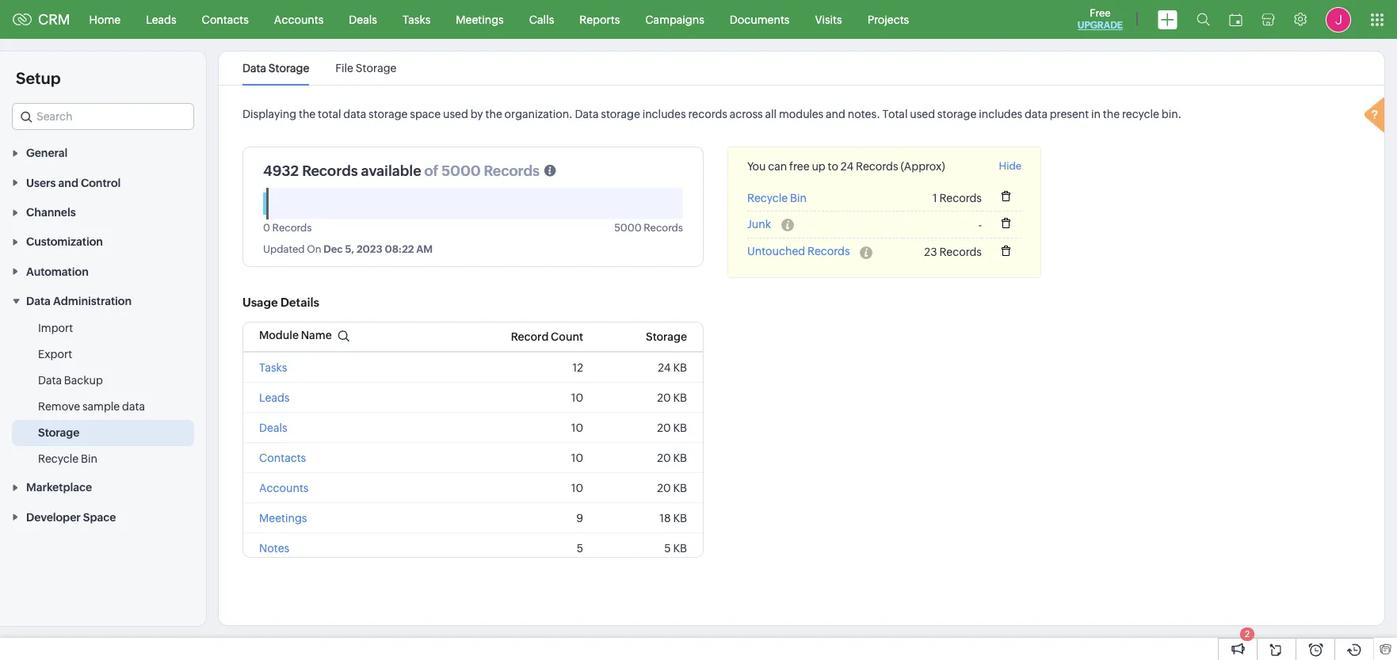 Task type: vqa. For each thing, say whether or not it's contained in the screenshot.
the 'date'
no



Task type: locate. For each thing, give the bounding box(es) containing it.
1 vertical spatial deals
[[259, 422, 287, 434]]

data for data storage
[[243, 62, 266, 75]]

0 horizontal spatial recycle bin
[[38, 453, 97, 465]]

2 horizontal spatial the
[[1104, 108, 1120, 121]]

users and control
[[26, 177, 121, 189]]

3 kb from the top
[[673, 422, 687, 434]]

None field
[[12, 103, 194, 130]]

recycle up junk
[[748, 191, 788, 204]]

includes left records
[[643, 108, 686, 121]]

remove
[[38, 400, 80, 413]]

0 vertical spatial tasks
[[403, 13, 431, 26]]

0 vertical spatial leads
[[146, 13, 176, 26]]

across
[[730, 108, 763, 121]]

10
[[571, 392, 584, 404], [571, 422, 584, 434], [571, 452, 584, 464], [571, 482, 584, 495]]

data right organization. on the left of page
[[575, 108, 599, 121]]

1 horizontal spatial used
[[910, 108, 936, 121]]

and right users
[[58, 177, 78, 189]]

recycle bin down storage link
[[38, 453, 97, 465]]

18 kb
[[660, 512, 687, 525]]

the right the by on the left top of the page
[[486, 108, 502, 121]]

data backup
[[38, 374, 103, 387]]

import
[[38, 322, 73, 335]]

recycle
[[1123, 108, 1160, 121]]

recycle
[[748, 191, 788, 204], [38, 453, 79, 465]]

4 kb from the top
[[673, 452, 687, 464]]

0 horizontal spatial bin
[[81, 453, 97, 465]]

accounts up data storage link
[[274, 13, 324, 26]]

contacts
[[202, 13, 249, 26], [259, 452, 306, 464]]

bin.
[[1162, 108, 1182, 121]]

free
[[1090, 7, 1111, 19]]

data inside region
[[122, 400, 145, 413]]

deals inside 'link'
[[349, 13, 377, 26]]

records for 1 records
[[940, 191, 982, 204]]

0 horizontal spatial storage
[[369, 108, 408, 121]]

notes.
[[848, 108, 881, 121]]

1 horizontal spatial storage
[[601, 108, 640, 121]]

2 5 from the left
[[665, 542, 671, 555]]

developer space
[[26, 511, 116, 524]]

channels
[[26, 206, 76, 219]]

2 the from the left
[[486, 108, 502, 121]]

3 10 from the top
[[571, 452, 584, 464]]

5 down 18
[[665, 542, 671, 555]]

used right total
[[910, 108, 936, 121]]

leads down module
[[259, 392, 290, 404]]

tasks right deals 'link' at the left top
[[403, 13, 431, 26]]

visits link
[[803, 0, 855, 38]]

1 records
[[933, 191, 982, 204]]

2023
[[357, 243, 383, 255]]

updated on dec 5, 2023 08:22 am
[[263, 243, 433, 255]]

20 for accounts
[[657, 482, 671, 495]]

2 20 kb from the top
[[657, 422, 687, 434]]

0 vertical spatial 5000
[[442, 163, 481, 179]]

1 vertical spatial recycle bin
[[38, 453, 97, 465]]

20 kb
[[657, 392, 687, 404], [657, 422, 687, 434], [657, 452, 687, 464], [657, 482, 687, 495]]

the left total
[[299, 108, 316, 121]]

2 horizontal spatial data
[[1025, 108, 1048, 121]]

storage down the remove
[[38, 427, 80, 439]]

1 vertical spatial bin
[[81, 453, 97, 465]]

3 20 kb from the top
[[657, 452, 687, 464]]

0 vertical spatial deals
[[349, 13, 377, 26]]

0 vertical spatial recycle
[[748, 191, 788, 204]]

accounts link
[[262, 0, 336, 38]]

calls
[[529, 13, 554, 26]]

data right total
[[344, 108, 366, 121]]

1 10 from the top
[[571, 392, 584, 404]]

5000
[[442, 163, 481, 179], [615, 222, 642, 234]]

recycle bin down can
[[748, 191, 807, 204]]

dec
[[324, 243, 343, 255]]

1 horizontal spatial leads
[[259, 392, 290, 404]]

2 horizontal spatial storage
[[938, 108, 977, 121]]

3 20 from the top
[[657, 452, 671, 464]]

0 horizontal spatial leads
[[146, 13, 176, 26]]

1 20 kb from the top
[[657, 392, 687, 404]]

0 horizontal spatial the
[[299, 108, 316, 121]]

5,
[[345, 243, 355, 255]]

up
[[812, 160, 826, 173]]

0 vertical spatial contacts
[[202, 13, 249, 26]]

0 horizontal spatial 24
[[658, 361, 671, 374]]

kb for deals
[[673, 422, 687, 434]]

7 kb from the top
[[673, 542, 687, 555]]

displaying the total data storage space used by the organization. data storage includes records across all modules  and notes. total used storage includes data present in the recycle bin.
[[243, 108, 1182, 121]]

0 horizontal spatial tasks
[[259, 361, 287, 374]]

1 horizontal spatial meetings
[[456, 13, 504, 26]]

records
[[856, 160, 899, 173], [302, 163, 358, 179], [484, 163, 540, 179], [940, 191, 982, 204], [272, 222, 312, 234], [644, 222, 683, 234], [808, 245, 850, 258], [940, 246, 982, 258]]

23
[[925, 246, 938, 258]]

records for 4932 records available of 5000 records
[[302, 163, 358, 179]]

total
[[883, 108, 908, 121]]

storage
[[269, 62, 310, 75], [356, 62, 397, 75], [646, 330, 687, 343], [38, 427, 80, 439]]

bin up marketplace dropdown button
[[81, 453, 97, 465]]

1 horizontal spatial includes
[[979, 108, 1023, 121]]

reports
[[580, 13, 620, 26]]

data administration region
[[0, 316, 206, 473]]

1 vertical spatial 24
[[658, 361, 671, 374]]

crm link
[[13, 11, 70, 28]]

3 storage from the left
[[938, 108, 977, 121]]

0
[[263, 222, 270, 234]]

meetings link
[[443, 0, 517, 38]]

1 20 from the top
[[657, 392, 671, 404]]

1 the from the left
[[299, 108, 316, 121]]

data left present
[[1025, 108, 1048, 121]]

accounts
[[274, 13, 324, 26], [259, 482, 309, 495]]

6 kb from the top
[[673, 512, 687, 525]]

home link
[[77, 0, 133, 38]]

1 vertical spatial recycle
[[38, 453, 79, 465]]

10 for deals
[[571, 422, 584, 434]]

1 horizontal spatial and
[[826, 108, 846, 121]]

recycle bin inside data administration region
[[38, 453, 97, 465]]

control
[[81, 177, 121, 189]]

0 horizontal spatial recycle
[[38, 453, 79, 465]]

0 horizontal spatial and
[[58, 177, 78, 189]]

data down export
[[38, 374, 62, 387]]

general
[[26, 147, 68, 160]]

data inside data backup link
[[38, 374, 62, 387]]

0 horizontal spatial deals
[[259, 422, 287, 434]]

1 horizontal spatial contacts
[[259, 452, 306, 464]]

20 kb for accounts
[[657, 482, 687, 495]]

1 horizontal spatial the
[[486, 108, 502, 121]]

and inside dropdown button
[[58, 177, 78, 189]]

1 horizontal spatial bin
[[790, 191, 807, 204]]

accounts up notes
[[259, 482, 309, 495]]

you can free up to 24 records (approx)
[[748, 160, 946, 173]]

data right sample
[[122, 400, 145, 413]]

contacts link
[[189, 0, 262, 38]]

remove sample data
[[38, 400, 145, 413]]

tasks
[[403, 13, 431, 26], [259, 361, 287, 374]]

automation
[[26, 265, 89, 278]]

junk
[[748, 218, 771, 231]]

includes up hide
[[979, 108, 1023, 121]]

kb for notes
[[673, 542, 687, 555]]

10 for contacts
[[571, 452, 584, 464]]

and left notes.
[[826, 108, 846, 121]]

recycle down storage link
[[38, 453, 79, 465]]

20
[[657, 392, 671, 404], [657, 422, 671, 434], [657, 452, 671, 464], [657, 482, 671, 495]]

1 horizontal spatial 5
[[665, 542, 671, 555]]

the right in
[[1104, 108, 1120, 121]]

am
[[416, 243, 433, 255]]

4 20 kb from the top
[[657, 482, 687, 495]]

1 horizontal spatial 5000
[[615, 222, 642, 234]]

bin down free
[[790, 191, 807, 204]]

create menu element
[[1149, 0, 1188, 38]]

2 storage from the left
[[601, 108, 640, 121]]

2 10 from the top
[[571, 422, 584, 434]]

24 kb
[[658, 361, 687, 374]]

recycle bin
[[748, 191, 807, 204], [38, 453, 97, 465]]

total
[[318, 108, 341, 121]]

12
[[573, 361, 584, 374]]

1 horizontal spatial recycle
[[748, 191, 788, 204]]

data storage link
[[243, 62, 310, 75]]

kb for contacts
[[673, 452, 687, 464]]

sample
[[82, 400, 120, 413]]

2 kb from the top
[[673, 392, 687, 404]]

includes
[[643, 108, 686, 121], [979, 108, 1023, 121]]

1 storage from the left
[[369, 108, 408, 121]]

channels button
[[0, 197, 206, 227]]

used left the by on the left top of the page
[[443, 108, 468, 121]]

1 horizontal spatial 24
[[841, 160, 854, 173]]

customization button
[[0, 227, 206, 256]]

by
[[471, 108, 483, 121]]

1 5 from the left
[[577, 542, 584, 555]]

reports link
[[567, 0, 633, 38]]

2 20 from the top
[[657, 422, 671, 434]]

0 horizontal spatial meetings
[[259, 512, 307, 525]]

1 horizontal spatial deals
[[349, 13, 377, 26]]

meetings up notes
[[259, 512, 307, 525]]

0 vertical spatial recycle bin
[[748, 191, 807, 204]]

10 for leads
[[571, 392, 584, 404]]

organization.
[[505, 108, 573, 121]]

all
[[766, 108, 777, 121]]

0 vertical spatial bin
[[790, 191, 807, 204]]

10 for accounts
[[571, 482, 584, 495]]

0 horizontal spatial includes
[[643, 108, 686, 121]]

bin inside data administration region
[[81, 453, 97, 465]]

file storage
[[336, 62, 397, 75]]

data inside data administration dropdown button
[[26, 295, 51, 308]]

5 down 9
[[577, 542, 584, 555]]

20 for contacts
[[657, 452, 671, 464]]

data
[[344, 108, 366, 121], [1025, 108, 1048, 121], [122, 400, 145, 413]]

leads right home at the top left of page
[[146, 13, 176, 26]]

loading image
[[1361, 95, 1393, 138]]

5 kb from the top
[[673, 482, 687, 495]]

0 vertical spatial accounts
[[274, 13, 324, 26]]

1 vertical spatial and
[[58, 177, 78, 189]]

4 10 from the top
[[571, 482, 584, 495]]

data up import link
[[26, 295, 51, 308]]

0 vertical spatial meetings
[[456, 13, 504, 26]]

1 vertical spatial tasks
[[259, 361, 287, 374]]

(approx)
[[901, 160, 946, 173]]

5 kb
[[665, 542, 687, 555]]

1 kb from the top
[[673, 361, 687, 374]]

the
[[299, 108, 316, 121], [486, 108, 502, 121], [1104, 108, 1120, 121]]

0 horizontal spatial 5000
[[442, 163, 481, 179]]

backup
[[64, 374, 103, 387]]

deals link
[[336, 0, 390, 38]]

0 horizontal spatial data
[[122, 400, 145, 413]]

1 horizontal spatial recycle bin
[[748, 191, 807, 204]]

tasks down module
[[259, 361, 287, 374]]

20 kb for contacts
[[657, 452, 687, 464]]

-
[[979, 219, 982, 231]]

records for untouched records
[[808, 245, 850, 258]]

module
[[259, 329, 299, 342]]

leads link
[[133, 0, 189, 38]]

20 kb for deals
[[657, 422, 687, 434]]

available
[[361, 163, 421, 179]]

of
[[425, 163, 439, 179]]

meetings left calls "link"
[[456, 13, 504, 26]]

kb for accounts
[[673, 482, 687, 495]]

records
[[689, 108, 728, 121]]

1 horizontal spatial tasks
[[403, 13, 431, 26]]

0 vertical spatial 24
[[841, 160, 854, 173]]

2 used from the left
[[910, 108, 936, 121]]

data administration
[[26, 295, 132, 308]]

data up displaying
[[243, 62, 266, 75]]

0 horizontal spatial used
[[443, 108, 468, 121]]

records for 5000 records
[[644, 222, 683, 234]]

recycle bin link
[[38, 451, 97, 467]]

0 horizontal spatial 5
[[577, 542, 584, 555]]

4 20 from the top
[[657, 482, 671, 495]]

20 for deals
[[657, 422, 671, 434]]

1 vertical spatial 5000
[[615, 222, 642, 234]]

data for data administration
[[26, 295, 51, 308]]

0 horizontal spatial contacts
[[202, 13, 249, 26]]



Task type: describe. For each thing, give the bounding box(es) containing it.
1 vertical spatial meetings
[[259, 512, 307, 525]]

to
[[828, 160, 839, 173]]

storage down accounts link
[[269, 62, 310, 75]]

create menu image
[[1158, 10, 1178, 29]]

details
[[281, 296, 319, 309]]

documents
[[730, 13, 790, 26]]

name
[[301, 329, 332, 342]]

1 vertical spatial leads
[[259, 392, 290, 404]]

usage details
[[243, 296, 319, 309]]

import link
[[38, 320, 73, 336]]

1 vertical spatial contacts
[[259, 452, 306, 464]]

3 the from the left
[[1104, 108, 1120, 121]]

modules
[[779, 108, 824, 121]]

5 for 5 kb
[[665, 542, 671, 555]]

home
[[89, 13, 121, 26]]

usage
[[243, 296, 278, 309]]

campaigns
[[646, 13, 705, 26]]

20 kb for leads
[[657, 392, 687, 404]]

developer
[[26, 511, 81, 524]]

developer space button
[[0, 502, 206, 532]]

space
[[410, 108, 441, 121]]

4932 records available of 5000 records
[[263, 163, 540, 179]]

search image
[[1197, 13, 1211, 26]]

data storage
[[243, 62, 310, 75]]

kb for meetings
[[673, 512, 687, 525]]

18
[[660, 512, 671, 525]]

administration
[[53, 295, 132, 308]]

23 records
[[925, 246, 982, 258]]

1 used from the left
[[443, 108, 468, 121]]

notes
[[259, 542, 290, 555]]

0 records
[[263, 222, 312, 234]]

free
[[790, 160, 810, 173]]

file
[[336, 62, 354, 75]]

visits
[[815, 13, 843, 26]]

marketplace button
[[0, 473, 206, 502]]

you
[[748, 160, 766, 173]]

present
[[1050, 108, 1090, 121]]

count
[[551, 330, 584, 343]]

storage right file
[[356, 62, 397, 75]]

kb for tasks
[[673, 361, 687, 374]]

tasks link
[[390, 0, 443, 38]]

storage inside data administration region
[[38, 427, 80, 439]]

data backup link
[[38, 373, 103, 389]]

upgrade
[[1078, 20, 1123, 31]]

untouched
[[748, 245, 806, 258]]

1 vertical spatial accounts
[[259, 482, 309, 495]]

search element
[[1188, 0, 1220, 39]]

projects link
[[855, 0, 922, 38]]

calendar image
[[1230, 13, 1243, 26]]

Search text field
[[13, 104, 193, 129]]

space
[[83, 511, 116, 524]]

documents link
[[717, 0, 803, 38]]

9
[[577, 512, 584, 525]]

hide
[[999, 160, 1022, 172]]

2 includes from the left
[[979, 108, 1023, 121]]

customization
[[26, 236, 103, 248]]

meetings inside meetings link
[[456, 13, 504, 26]]

users
[[26, 177, 56, 189]]

1 includes from the left
[[643, 108, 686, 121]]

profile image
[[1326, 7, 1352, 32]]

20 for leads
[[657, 392, 671, 404]]

updated
[[263, 243, 305, 255]]

records for 23 records
[[940, 246, 982, 258]]

kb for leads
[[673, 392, 687, 404]]

record count
[[511, 330, 584, 343]]

setup
[[16, 69, 61, 87]]

marketplace
[[26, 482, 92, 494]]

0 vertical spatial and
[[826, 108, 846, 121]]

1
[[933, 191, 938, 204]]

4932
[[263, 163, 299, 179]]

on
[[307, 243, 322, 255]]

storage up 24 kb
[[646, 330, 687, 343]]

data administration button
[[0, 286, 206, 316]]

campaigns link
[[633, 0, 717, 38]]

file storage link
[[336, 62, 397, 75]]

record
[[511, 330, 549, 343]]

untouched records
[[748, 245, 850, 258]]

1 horizontal spatial data
[[344, 108, 366, 121]]

profile element
[[1317, 0, 1361, 38]]

calls link
[[517, 0, 567, 38]]

free upgrade
[[1078, 7, 1123, 31]]

in
[[1092, 108, 1101, 121]]

export
[[38, 348, 72, 361]]

module name
[[259, 329, 332, 342]]

data for data backup
[[38, 374, 62, 387]]

automation button
[[0, 256, 206, 286]]

export link
[[38, 347, 72, 362]]

projects
[[868, 13, 910, 26]]

08:22
[[385, 243, 414, 255]]

can
[[768, 160, 788, 173]]

2
[[1245, 630, 1250, 639]]

recycle inside data administration region
[[38, 453, 79, 465]]

displaying
[[243, 108, 297, 121]]

accounts inside accounts link
[[274, 13, 324, 26]]

records for 0 records
[[272, 222, 312, 234]]

5 for 5
[[577, 542, 584, 555]]



